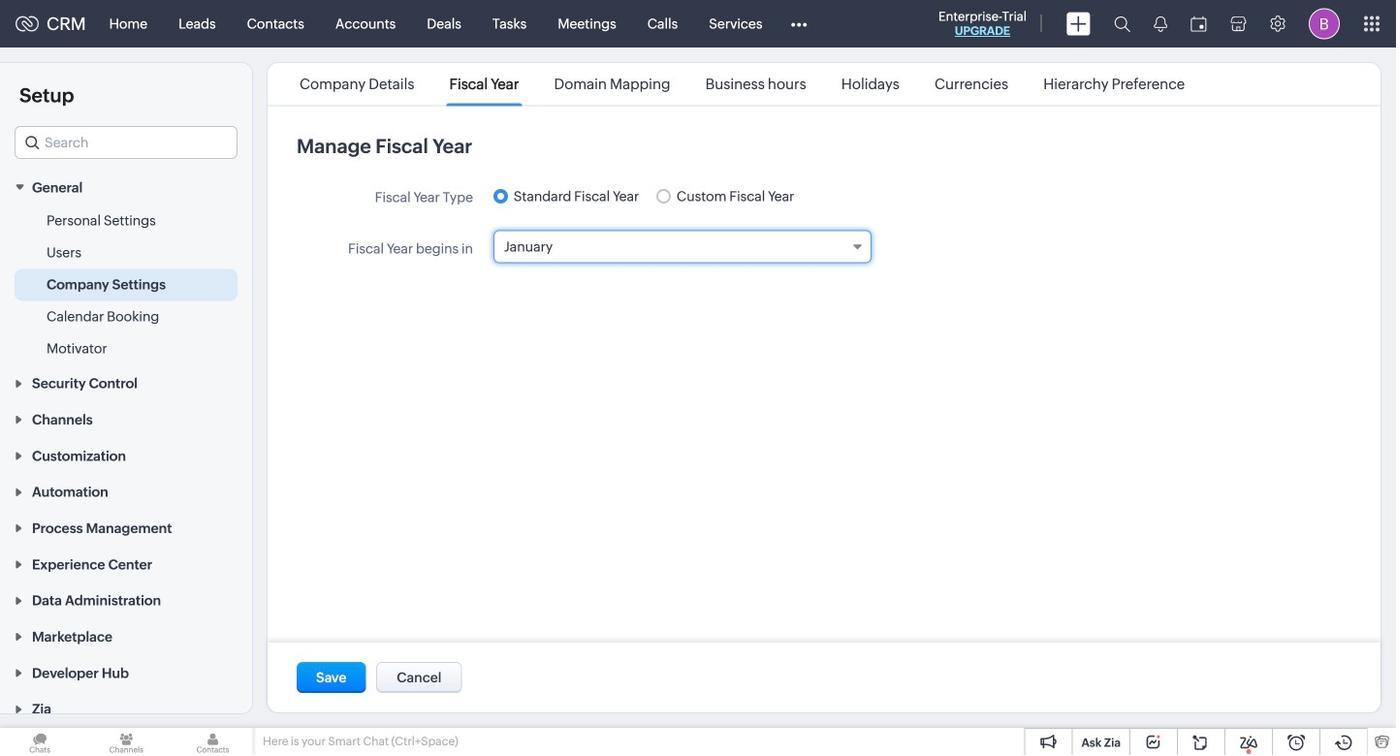 Task type: vqa. For each thing, say whether or not it's contained in the screenshot.
Help
no



Task type: describe. For each thing, give the bounding box(es) containing it.
Other Modules field
[[778, 8, 820, 39]]

none field search
[[15, 126, 238, 159]]

signals element
[[1142, 0, 1179, 48]]

search element
[[1102, 0, 1142, 48]]

profile image
[[1309, 8, 1340, 39]]

create menu element
[[1055, 0, 1102, 47]]

chats image
[[0, 728, 80, 755]]

logo image
[[16, 16, 39, 32]]



Task type: locate. For each thing, give the bounding box(es) containing it.
signals image
[[1154, 16, 1167, 32]]

Search text field
[[16, 127, 237, 158]]

create menu image
[[1067, 12, 1091, 35]]

channels image
[[86, 728, 166, 755]]

region
[[0, 205, 252, 365]]

profile element
[[1297, 0, 1352, 47]]

search image
[[1114, 16, 1131, 32]]

None field
[[15, 126, 238, 159], [493, 230, 872, 263], [493, 230, 872, 263]]

list
[[282, 63, 1203, 105]]

contacts image
[[173, 728, 253, 755]]

calendar image
[[1191, 16, 1207, 32]]



